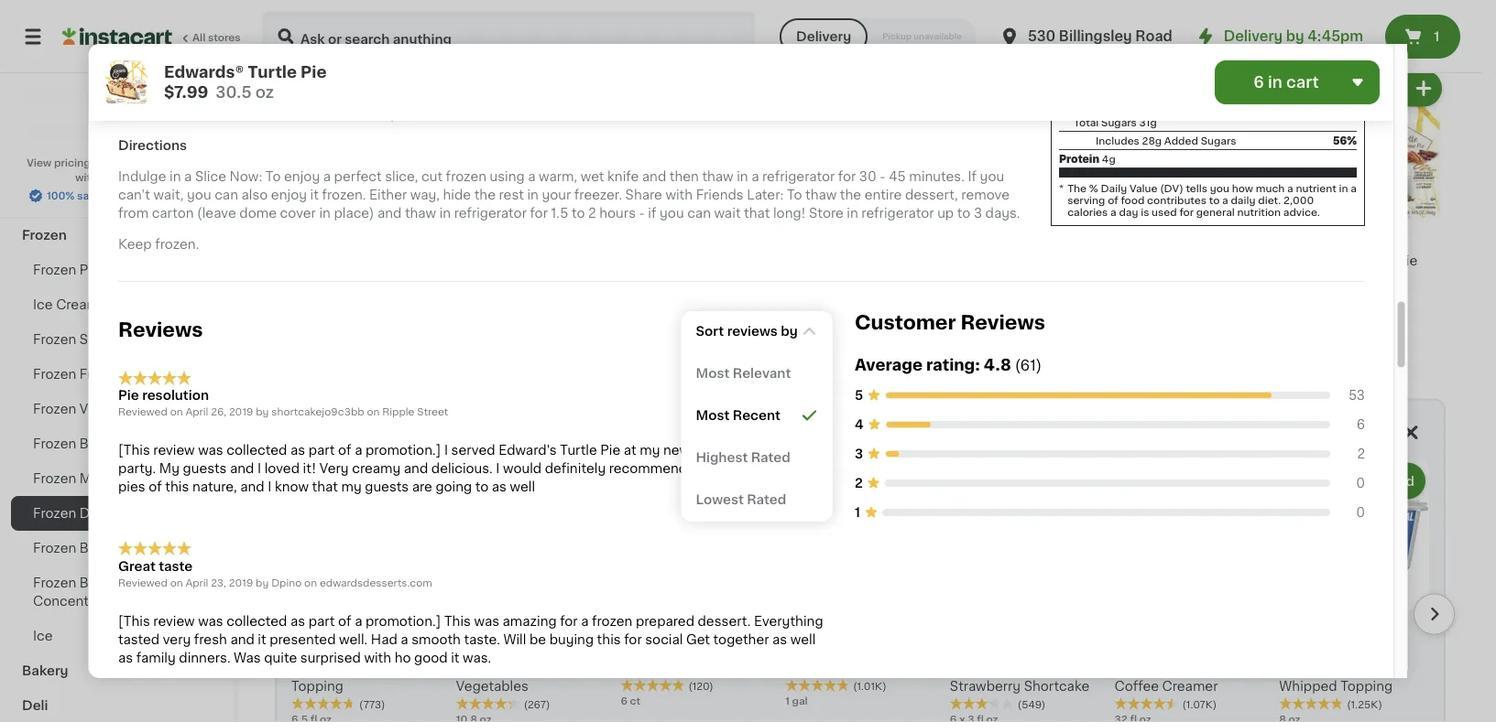 Task type: locate. For each thing, give the bounding box(es) containing it.
sugars up includes at top
[[1101, 117, 1136, 127]]

1 vertical spatial promotion.]
[[365, 615, 441, 628]]

definitely
[[545, 463, 605, 476]]

with inside view pricing policy. not affiliated with instacart.
[[75, 173, 97, 183]]

frozen for frozen desserts
[[33, 508, 76, 520]]

remove
[[961, 189, 1009, 201]]

0 vertical spatial sugars
[[1101, 117, 1136, 127]]

ice for ice cream & popsicles
[[33, 299, 53, 312]]

had
[[370, 634, 397, 646]]

most up year's
[[695, 409, 729, 422]]

a up creamy
[[354, 445, 362, 457]]

delicious.
[[431, 463, 492, 476]]

pie inside marie callender's dutch apple pie frozen dessert
[[485, 273, 505, 286]]

premium
[[952, 273, 1010, 286]]

2 horizontal spatial dessert
[[988, 662, 1039, 675]]

whipped inside the reddi-wip reddi wip original dairy whipped topping
[[382, 662, 440, 675]]

1 vertical spatial -
[[639, 207, 644, 220]]

36 oz for (115)
[[783, 39, 811, 49]]

delivery inside delivery by 4:45pm link
[[1224, 30, 1283, 43]]

1 vertical spatial turtle
[[1357, 255, 1394, 268]]

1 bars from the left
[[621, 662, 650, 675]]

2 marie from the left
[[614, 255, 650, 268]]

1 [this from the top
[[118, 445, 150, 457]]

increment quantity of edwards® turtle pie image
[[1413, 77, 1435, 99]]

2 collected from the top
[[226, 615, 287, 628]]

add button
[[1200, 72, 1271, 105], [365, 465, 436, 498], [530, 465, 601, 498], [859, 465, 930, 498], [1024, 465, 1095, 498], [1188, 465, 1259, 498], [1353, 465, 1424, 498]]

2 inside the favorite day creme brulee 2 each
[[783, 291, 789, 301]]

sugars down the 15% 4% total sugars 31g
[[1200, 136, 1236, 146]]

in down affiliated at the left of page
[[169, 170, 180, 183]]

added
[[1164, 136, 1198, 146]]

everything
[[754, 615, 823, 628]]

2019 right 23,
[[228, 578, 253, 588]]

2 april from the top
[[185, 578, 208, 588]]

1 horizontal spatial to
[[787, 189, 802, 201]]

frozen for frozen vegetables
[[33, 403, 76, 416]]

0 horizontal spatial this
[[165, 481, 189, 494]]

1 horizontal spatial delivery
[[1224, 30, 1283, 43]]

6 in cart
[[1253, 75, 1319, 90]]

can up (leave
[[214, 189, 238, 201]]

snacks down the ice cream & popsicles
[[80, 334, 126, 346]]

0 horizontal spatial with
[[75, 173, 97, 183]]

marie up apple
[[444, 255, 480, 268]]

0 vertical spatial desserts
[[1013, 273, 1072, 286]]

None search field
[[262, 11, 756, 62]]

& down pineapple
[[386, 273, 396, 286]]

broccoli
[[456, 662, 509, 675]]

0 horizontal spatial to
[[265, 170, 280, 183]]

$ for reddi-wip reddi wip original dairy whipped topping
[[295, 620, 302, 630]]

1 part from the top
[[308, 445, 334, 457]]

original down 'reddi-'
[[291, 662, 341, 675]]

1 vertical spatial most recent
[[695, 409, 780, 422]]

bars
[[621, 662, 650, 675], [1042, 662, 1071, 675]]

turtle inside product group
[[1357, 255, 1394, 268]]

1 horizontal spatial sugars
[[1200, 136, 1236, 146]]

2 bars from the left
[[1042, 662, 1071, 675]]

rated inside highest rated 'button'
[[751, 452, 790, 464]]

1 horizontal spatial can
[[687, 207, 710, 220]]

for left 30
[[838, 170, 856, 183]]

favorite
[[783, 255, 835, 268]]

pie inside marie callender's pumpkin pie frozen dessert
[[673, 273, 693, 286]]

pie inside pillsbury pie crusts, deep dish
[[1180, 255, 1200, 268]]

sort
[[695, 325, 724, 338]]

2 horizontal spatial edwards®
[[1291, 255, 1354, 268]]

3 up 'reddi-'
[[302, 619, 314, 639]]

2 callender's from the left
[[653, 255, 726, 268]]

0 horizontal spatial well
[[509, 481, 535, 494]]

0 vertical spatial (61)
[[1359, 275, 1378, 285]]

38 oz
[[444, 39, 472, 49]]

1 horizontal spatial frozen.
[[322, 189, 366, 201]]

0 for 1
[[1356, 506, 1365, 519]]

1 36 oz from the left
[[275, 39, 303, 49]]

and down loved
[[240, 481, 264, 494]]

promotion.] inside the [this review was collected as part of a promotion.] this was amazing for a frozen prepared dessert. everything tasted very fresh and it presented well. had a smooth taste. will be buying this for social  get together as well as family dinners. was quite surprised with ho good it was.
[[365, 615, 441, 628]]

satisfaction
[[77, 191, 139, 201]]

collected for and
[[226, 445, 287, 457]]

protein 4g
[[1059, 154, 1115, 164]]

17.8 oz button
[[1122, 0, 1276, 35]]

using
[[489, 170, 524, 183]]

add for birds eye steamfresh broccoli florets frozen vegetables
[[565, 475, 591, 488]]

mate
[[1162, 644, 1195, 656]]

add for pillsbury pie crusts, deep dish
[[1235, 82, 1262, 95]]

dessert,
[[905, 189, 958, 201]]

2 part from the top
[[308, 615, 334, 628]]

topping
[[291, 680, 343, 693], [1341, 680, 1393, 693]]

1 horizontal spatial marie
[[614, 255, 650, 268]]

1 vertical spatial ct
[[630, 697, 641, 707]]

dairy down good
[[950, 662, 984, 675]]

0 horizontal spatial delivery
[[796, 30, 851, 43]]

1 horizontal spatial guests
[[364, 481, 408, 494]]

this inside the [this review was collected as part of a promotion.] i served edward's turtle pie at my new year's eve dinner party.  my guests and i loved it! very creamy and delicious.  i would definitely recommend it to anyone that likes pies of this nature, and i know that my guests are going to as well
[[165, 481, 189, 494]]

1 0 from the top
[[1356, 477, 1365, 490]]

2019 for great taste
[[228, 578, 253, 588]]

1 horizontal spatial this
[[597, 634, 620, 646]]

frozen breakfast
[[33, 438, 141, 451]]

well down the everything
[[790, 634, 815, 646]]

most recent button up most relevant button
[[684, 315, 829, 344]]

thaw down way,
[[404, 207, 436, 220]]

dairy down wip
[[345, 662, 379, 675]]

dessert.
[[697, 615, 750, 628]]

a right using
[[528, 170, 535, 183]]

edwards® turtle pie $7.99 30.5 oz
[[164, 65, 326, 100]]

collected for presented
[[226, 615, 287, 628]]

dessert inside marie callender's pumpkin pie frozen dessert
[[614, 292, 665, 304]]

1 coffee from the top
[[1115, 644, 1159, 656]]

on
[[170, 407, 182, 418], [366, 407, 379, 418], [170, 578, 182, 588], [304, 578, 317, 588]]

edwards® for $7.99
[[164, 65, 244, 80]]

in inside '* the % daily value (dv) tells you how much a nutrient in a serving of food contributes to a daily diet. 2,000 calories a day is used for general nutrition advice.'
[[1339, 183, 1348, 193]]

it inside the [this review was collected as part of a promotion.] i served edward's turtle pie at my new year's eve dinner party.  my guests and i loved it! very creamy and delicious.  i would definitely recommend it to anyone that likes pies of this nature, and i know that my guests are going to as well
[[690, 463, 699, 476]]

26,
[[210, 407, 226, 418]]

0 vertical spatial rated
[[751, 452, 790, 464]]

beverages link
[[11, 114, 223, 148]]

most
[[710, 323, 744, 336], [695, 367, 729, 380], [695, 409, 729, 422]]

0 horizontal spatial meat
[[22, 159, 56, 172]]

56%
[[1333, 136, 1357, 146]]

reviewed for great
[[118, 578, 167, 588]]

edwards® inside edwards® turtle pie $7.99 30.5 oz
[[164, 65, 244, 80]]

highest rated button
[[681, 438, 832, 478]]

meat down "frozen breakfast"
[[80, 473, 113, 486]]

& up frozen desserts link
[[116, 473, 126, 486]]

23,
[[210, 578, 226, 588]]

$ for snickers ice cream bars box
[[624, 620, 631, 630]]

frozen left "89"
[[591, 615, 632, 628]]

2 the from the left
[[840, 189, 861, 201]]

1 vertical spatial desserts
[[80, 508, 138, 520]]

1 vertical spatial to
[[787, 189, 802, 201]]

long!
[[773, 207, 805, 220]]

1 horizontal spatial meat
[[80, 473, 113, 486]]

cart
[[1286, 75, 1319, 90]]

this down "my"
[[165, 481, 189, 494]]

2 [this from the top
[[118, 615, 150, 628]]

2 up birds
[[466, 619, 479, 639]]

1 gal
[[785, 697, 808, 707]]

refrigerator down rest
[[454, 207, 526, 220]]

nutrient
[[1296, 183, 1336, 193]]

april inside great taste reviewed on april 23, 2019 by dpino on edwardsdesserts.com
[[185, 578, 208, 588]]

was for my
[[198, 445, 223, 457]]

frozen snacks
[[33, 334, 126, 346]]

ice up the "frozen snacks"
[[33, 299, 53, 312]]

1 horizontal spatial 6 ct
[[1359, 82, 1384, 95]]

add button for cool whip original whipped topping
[[1353, 465, 1424, 498]]

0 horizontal spatial turtle
[[247, 65, 296, 80]]

of inside '* the % daily value (dv) tells you how much a nutrient in a serving of food contributes to a daily diet. 2,000 calories a day is used for general nutrition advice.'
[[1107, 195, 1118, 205]]

[this up party.
[[118, 445, 150, 457]]

by left 4:45pm
[[1286, 30, 1304, 43]]

was inside the [this review was collected as part of a promotion.] i served edward's turtle pie at my new year's eve dinner party.  my guests and i loved it! very creamy and delicious.  i would definitely recommend it to anyone that likes pies of this nature, and i know that my guests are going to as well
[[198, 445, 223, 457]]

1 vertical spatial sugars
[[1200, 136, 1236, 146]]

original up (1.25k)
[[1349, 662, 1399, 675]]

if
[[968, 170, 976, 183]]

1 vertical spatial 0
[[1356, 506, 1365, 519]]

dessert down humor
[[988, 662, 1039, 675]]

0 vertical spatial whipped
[[382, 662, 440, 675]]

frozen left pizzas
[[33, 264, 76, 277]]

dairy inside 'link'
[[22, 90, 58, 103]]

meat & seafood
[[22, 159, 128, 172]]

pillsbury pie crusts, deep dish
[[1122, 255, 1250, 286]]

get
[[686, 634, 710, 646]]

1 horizontal spatial dessert
[[614, 292, 665, 304]]

hide
[[442, 189, 471, 201]]

$ up milo
[[789, 620, 796, 630]]

2 reviewed from the top
[[118, 578, 167, 588]]

1 vertical spatial coffee
[[1115, 680, 1159, 693]]

frozen. down the carton
[[155, 238, 199, 251]]

reviewed down resolution
[[118, 407, 167, 418]]

(61) inside average rating: 4.8 (61)
[[1014, 359, 1041, 373]]

1 vertical spatial rated
[[746, 494, 786, 506]]

with inside indulge in a slice now: to enjoy a perfect slice, cut frozen using a warm, wet knife and then thaw in a refrigerator for 30 - 45 minutes. if you can't wait, you can also enjoy it frozen. either way, hide the rest in your freezer. share with friends later: to thaw the entire dessert, remove from carton (leave dome cover in place) and thaw in refrigerator for 1.5 to 2 hours - if you can wait that long! store in refrigerator up to 3 days.
[[665, 189, 692, 201]]

freezer.
[[574, 189, 622, 201]]

0 horizontal spatial that
[[312, 481, 338, 494]]

2019
[[229, 407, 253, 418], [228, 578, 253, 588]]

$ inside $ 4 89
[[624, 620, 631, 630]]

3 99 from the left
[[810, 620, 824, 630]]

0 horizontal spatial frozen
[[445, 170, 486, 183]]

dessert inside good humor frozen dairy dessert bars strawberry shortcake
[[988, 662, 1039, 675]]

0 horizontal spatial $ 3 99
[[295, 619, 330, 639]]

sugars for added
[[1200, 136, 1236, 146]]

bars up shortcake
[[1042, 662, 1071, 675]]

part inside the [this review was collected as part of a promotion.] i served edward's turtle pie at my new year's eve dinner party.  my guests and i loved it! very creamy and delicious.  i would definitely recommend it to anyone that likes pies of this nature, and i know that my guests are going to as well
[[308, 445, 334, 457]]

then
[[669, 170, 699, 183]]

taste.
[[464, 634, 500, 646]]

0 vertical spatial 6 ct
[[1359, 82, 1384, 95]]

customer
[[854, 313, 956, 332]]

1 vertical spatial can
[[687, 207, 710, 220]]

street
[[417, 407, 448, 418]]

1 36 from the left
[[275, 39, 288, 49]]

edwards® for desserts
[[952, 255, 1015, 268]]

that down 'very'
[[312, 481, 338, 494]]

2019 right the 26,
[[229, 407, 253, 418]]

0 horizontal spatial 1
[[785, 697, 790, 707]]

it inside indulge in a slice now: to enjoy a perfect slice, cut frozen using a warm, wet knife and then thaw in a refrigerator for 30 - 45 minutes. if you can't wait, you can also enjoy it frozen. either way, hide the rest in your freezer. share with friends later: to thaw the entire dessert, remove from carton (leave dome cover in place) and thaw in refrigerator for 1.5 to 2 hours - if you can wait that long! store in refrigerator up to 3 days.
[[310, 189, 318, 201]]

2 horizontal spatial 1
[[1434, 30, 1440, 43]]

3%
[[1340, 44, 1357, 54]]

0 vertical spatial that
[[744, 207, 770, 220]]

to
[[265, 170, 280, 183], [787, 189, 802, 201]]

by inside 'pie resolution reviewed on april 26, 2019 by shortcakejo9c3bb on ripple street'
[[255, 407, 268, 418]]

1 horizontal spatial my
[[639, 445, 660, 457]]

0 vertical spatial with
[[75, 173, 97, 183]]

2019 for pie resolution
[[229, 407, 253, 418]]

turtle
[[247, 65, 296, 80], [1357, 255, 1394, 268], [560, 445, 597, 457]]

cream inside snickers ice cream bars box
[[715, 644, 758, 656]]

ct inside item carousel region
[[630, 697, 641, 707]]

1 vertical spatial enjoy
[[271, 189, 307, 201]]

1 99 from the left
[[316, 620, 330, 630]]

1 april from the top
[[185, 407, 208, 418]]

& down frozen pizzas & meals
[[102, 299, 112, 312]]

and
[[642, 170, 666, 183], [377, 207, 401, 220], [1008, 292, 1032, 304], [230, 463, 254, 476], [403, 463, 428, 476], [240, 481, 264, 494], [230, 634, 254, 646]]

0 horizontal spatial reviews
[[118, 320, 202, 339]]

billingsley
[[1059, 30, 1132, 43]]

to up long!
[[787, 189, 802, 201]]

0 horizontal spatial sugars
[[1101, 117, 1136, 127]]

frozen for frozen
[[22, 229, 67, 242]]

frozen inside marie callender's dutch apple pie frozen dessert
[[509, 273, 552, 286]]

1 original from the left
[[291, 662, 341, 675]]

frozen down the frozen fruits
[[33, 403, 76, 416]]

coffee up french
[[1115, 644, 1159, 656]]

well down would
[[509, 481, 535, 494]]

of inside the [this review was collected as part of a promotion.] this was amazing for a frozen prepared dessert. everything tasted very fresh and it presented well. had a smooth taste. will be buying this for social  get together as well as family dinners. was quite surprised with ho good it was.
[[338, 615, 351, 628]]

1 collected from the top
[[226, 445, 287, 457]]

0 vertical spatial coffee
[[1115, 644, 1159, 656]]

meat up 100%
[[22, 159, 56, 172]]

1 vertical spatial frozen.
[[155, 238, 199, 251]]

1 vertical spatial whipped
[[1279, 680, 1337, 693]]

1 vertical spatial meat
[[80, 473, 113, 486]]

1 horizontal spatial edwards®
[[952, 255, 1015, 268]]

add for reddi-wip reddi wip original dairy whipped topping
[[400, 475, 427, 488]]

frozen up sort
[[696, 273, 740, 286]]

as down would
[[491, 481, 506, 494]]

and inside the [this review was collected as part of a promotion.] this was amazing for a frozen prepared dessert. everything tasted very fresh and it presented well. had a smooth taste. will be buying this for social  get together as well as family dinners. was quite surprised with ho good it was.
[[230, 634, 254, 646]]

3 down remove on the right
[[973, 207, 982, 220]]

was for and
[[198, 615, 223, 628]]

2 99 from the left
[[481, 620, 495, 630]]

florets
[[512, 662, 557, 675]]

1 horizontal spatial 99
[[481, 620, 495, 630]]

frozen inside frozen broths & juice concentrate
[[33, 577, 76, 590]]

2 coffee from the top
[[1115, 680, 1159, 693]]

6 ct right 15%
[[1359, 82, 1384, 95]]

delivery inside "delivery" button
[[796, 30, 851, 43]]

guests down creamy
[[364, 481, 408, 494]]

sugars inside the 15% 4% total sugars 31g
[[1101, 117, 1136, 127]]

product group containing marie callender's pumpkin pie frozen dessert
[[614, 66, 768, 355]]

2 review from the top
[[153, 615, 194, 628]]

[this inside the [this review was collected as part of a promotion.] this was amazing for a frozen prepared dessert. everything tasted very fresh and it presented well. had a smooth taste. will be buying this for social  get together as well as family dinners. was quite surprised with ho good it was.
[[118, 615, 150, 628]]

snacks inside snacks & candy link
[[22, 194, 70, 207]]

1 vertical spatial reviewed
[[118, 578, 167, 588]]

reviewed inside great taste reviewed on april 23, 2019 by dpino on edwardsdesserts.com
[[118, 578, 167, 588]]

1 horizontal spatial 36 oz
[[783, 39, 811, 49]]

0 horizontal spatial whipped
[[382, 662, 440, 675]]

advice.
[[1283, 207, 1320, 217]]

1 horizontal spatial whipped
[[1279, 680, 1337, 693]]

0 horizontal spatial the
[[474, 189, 495, 201]]

can down friends
[[687, 207, 710, 220]]

was up the fresh
[[198, 615, 223, 628]]

this inside the [this review was collected as part of a promotion.] this was amazing for a frozen prepared dessert. everything tasted very fresh and it presented well. had a smooth taste. will be buying this for social  get together as well as family dinners. was quite surprised with ho good it was.
[[597, 634, 620, 646]]

$ 3 99 for milo
[[789, 619, 824, 639]]

dpino
[[271, 578, 301, 588]]

dairy inside the reddi-wip reddi wip original dairy whipped topping
[[345, 662, 379, 675]]

fruits
[[80, 368, 116, 381]]

marie for marie callender's dutch apple pie frozen dessert
[[444, 255, 480, 268]]

my down 'very'
[[341, 481, 361, 494]]

2 original from the left
[[1349, 662, 1399, 675]]

promotion.] for smooth
[[365, 615, 441, 628]]

marie callender's pumpkin pie frozen dessert
[[614, 255, 740, 304]]

★★★★★
[[275, 22, 339, 35], [275, 22, 339, 35], [783, 22, 847, 35], [783, 22, 847, 35], [444, 22, 508, 35], [444, 22, 508, 35], [614, 22, 678, 35], [614, 22, 678, 35], [1291, 22, 1355, 35], [1291, 22, 1355, 35], [1291, 273, 1355, 285], [1291, 273, 1355, 285], [614, 309, 678, 322], [614, 309, 678, 322], [952, 309, 1017, 322], [952, 309, 1017, 322], [118, 371, 191, 386], [118, 371, 191, 386], [118, 542, 191, 556], [118, 542, 191, 556], [785, 680, 849, 692], [785, 680, 849, 692], [621, 680, 685, 692], [621, 680, 685, 692], [291, 698, 356, 711], [291, 698, 356, 711], [456, 698, 520, 711], [456, 698, 520, 711], [1115, 698, 1179, 711], [1115, 698, 1179, 711], [950, 698, 1014, 711], [950, 698, 1014, 711], [1279, 698, 1343, 711], [1279, 698, 1343, 711]]

edwards® up premium in the right of the page
[[952, 255, 1015, 268]]

0 vertical spatial frozen.
[[322, 189, 366, 201]]

0 horizontal spatial topping
[[291, 680, 343, 693]]

whipped down cool
[[1279, 680, 1337, 693]]

99 for wip
[[316, 620, 330, 630]]

1 vertical spatial (690)
[[681, 312, 709, 322]]

vegetables
[[80, 403, 152, 416], [456, 680, 529, 693]]

1 callender's from the left
[[484, 255, 556, 268]]

that down dinner
[[770, 463, 796, 476]]

pie inside 'pie resolution reviewed on april 26, 2019 by shortcakejo9c3bb on ripple street'
[[118, 390, 139, 402]]

reviewed for pie
[[118, 407, 167, 418]]

in right rest
[[527, 189, 538, 201]]

6 ct
[[1359, 82, 1384, 95], [621, 697, 641, 707]]

$3.89 element
[[1122, 228, 1276, 252]]

0 horizontal spatial bars
[[621, 662, 650, 675]]

frozen fruits link
[[11, 357, 223, 392]]

likes
[[799, 463, 828, 476]]

%
[[1089, 183, 1098, 193]]

2019 inside great taste reviewed on april 23, 2019 by dpino on edwardsdesserts.com
[[228, 578, 253, 588]]

1 2019 from the top
[[229, 407, 253, 418]]

1 horizontal spatial $ 3 99
[[789, 619, 824, 639]]

$ 4 89
[[624, 619, 660, 639]]

add button for pillsbury pie crusts, deep dish
[[1200, 72, 1271, 105]]

presented
[[269, 634, 335, 646]]

section
[[275, 399, 1455, 723]]

38
[[444, 39, 458, 49]]

a inside the [this review was collected as part of a promotion.] i served edward's turtle pie at my new year's eve dinner party.  my guests and i loved it! very creamy and delicious.  i would definitely recommend it to anyone that likes pies of this nature, and i know that my guests are going to as well
[[354, 445, 362, 457]]

ice cream & popsicles
[[33, 299, 178, 312]]

the down 30
[[840, 189, 861, 201]]

and inside the edwards® edwards premium desserts cookies and crème pie
[[1008, 292, 1032, 304]]

1 vertical spatial 2019
[[228, 578, 253, 588]]

1 inside item carousel region
[[785, 697, 790, 707]]

1 reviewed from the top
[[118, 407, 167, 418]]

1 horizontal spatial topping
[[1341, 680, 1393, 693]]

whipped inside "cool whip original whipped topping"
[[1279, 680, 1337, 693]]

food
[[1121, 195, 1144, 205]]

0 vertical spatial [this
[[118, 445, 150, 457]]

4g
[[1102, 154, 1115, 164]]

oz
[[988, 22, 1000, 32], [1143, 22, 1155, 32], [291, 39, 303, 49], [799, 39, 811, 49], [460, 39, 472, 49], [655, 39, 667, 49], [1300, 39, 1312, 49], [255, 85, 274, 100], [968, 326, 980, 336]]

1 promotion.] from the top
[[365, 445, 441, 457]]

0 horizontal spatial my
[[341, 481, 361, 494]]

0 horizontal spatial 36 oz
[[275, 39, 303, 49]]

1 horizontal spatial dairy
[[345, 662, 379, 675]]

dairy inside good humor frozen dairy dessert bars strawberry shortcake
[[950, 662, 984, 675]]

a up general
[[1222, 195, 1228, 205]]

2 2019 from the top
[[228, 578, 253, 588]]

thaw up friends
[[702, 170, 733, 183]]

prepared
[[635, 615, 694, 628]]

1.5
[[551, 207, 568, 220]]

for inside '* the % daily value (dv) tells you how much a nutrient in a serving of food contributes to a daily diet. 2,000 calories a day is used for general nutrition advice.'
[[1179, 207, 1193, 217]]

& left 'candy'
[[73, 194, 84, 207]]

2019 inside 'pie resolution reviewed on april 26, 2019 by shortcakejo9c3bb on ripple street'
[[229, 407, 253, 418]]

reviewed inside 'pie resolution reviewed on april 26, 2019 by shortcakejo9c3bb on ripple street'
[[118, 407, 167, 418]]

vegetables inside birds eye steamfresh broccoli florets frozen vegetables
[[456, 680, 529, 693]]

callender's inside marie callender's dutch apple pie frozen dessert
[[484, 255, 556, 268]]

promotion.] for very
[[365, 445, 441, 457]]

with inside the [this review was collected as part of a promotion.] this was amazing for a frozen prepared dessert. everything tasted very fresh and it presented well. had a smooth taste. will be buying this for social  get together as well as family dinners. was quite surprised with ho good it was.
[[364, 652, 391, 665]]

marie inside marie callender's dutch apple pie frozen dessert
[[444, 255, 480, 268]]

callender's for frozen
[[653, 255, 726, 268]]

doughs
[[142, 542, 192, 555]]

2 horizontal spatial dairy
[[950, 662, 984, 675]]

relevant
[[732, 367, 791, 380]]

1 horizontal spatial well
[[790, 634, 815, 646]]

seafood inside "meat & seafood" "link"
[[73, 159, 128, 172]]

collected inside the [this review was collected as part of a promotion.] this was amazing for a frozen prepared dessert. everything tasted very fresh and it presented well. had a smooth taste. will be buying this for social  get together as well as family dinners. was quite surprised with ho good it was.
[[226, 615, 287, 628]]

2 left each
[[783, 291, 789, 301]]

bars inside good humor frozen dairy dessert bars strawberry shortcake
[[1042, 662, 1071, 675]]

dessert inside marie callender's dutch apple pie frozen dessert
[[444, 292, 496, 304]]

1 topping from the left
[[291, 680, 343, 693]]

frozen up the frozen fruits
[[33, 334, 76, 346]]

pie inside the edwards® edwards premium desserts cookies and crème pie
[[1082, 292, 1102, 304]]

100% satisfaction guarantee button
[[28, 185, 205, 203]]

that
[[744, 207, 770, 220], [770, 463, 796, 476], [312, 481, 338, 494]]

ice for ice
[[33, 630, 53, 643]]

rated for lowest rated
[[746, 494, 786, 506]]

4 down the "5"
[[854, 419, 863, 431]]

$2.59 element
[[1279, 617, 1429, 641]]

[this for [this review was collected as part of a promotion.] i served edward's turtle pie at my new year's eve dinner party.  my guests and i loved it! very creamy and delicious.  i would definitely recommend it to anyone that likes pies of this nature, and i know that my guests are going to as well
[[118, 445, 150, 457]]

0 vertical spatial 1
[[1434, 30, 1440, 43]]

brulee
[[783, 273, 825, 286]]

place)
[[333, 207, 374, 220]]

deli
[[22, 700, 48, 713]]

1 horizontal spatial refrigerator
[[762, 170, 834, 183]]

1 vertical spatial vegetables
[[456, 680, 529, 693]]

for left social
[[624, 634, 642, 646]]

2 0 from the top
[[1356, 506, 1365, 519]]

2 horizontal spatial refrigerator
[[861, 207, 934, 220]]

frozen inside marie callender's pumpkin pie frozen dessert
[[696, 273, 740, 286]]

part up it!
[[308, 445, 334, 457]]

frozen link
[[11, 218, 223, 253]]

2 36 from the left
[[783, 39, 796, 49]]

the left rest
[[474, 189, 495, 201]]

0 for 2
[[1356, 477, 1365, 490]]

review inside the [this review was collected as part of a promotion.] i served edward's turtle pie at my new year's eve dinner party.  my guests and i loved it! very creamy and delicious.  i would definitely recommend it to anyone that likes pies of this nature, and i know that my guests are going to as well
[[153, 445, 194, 457]]

whipped down wip
[[382, 662, 440, 675]]

1 review from the top
[[153, 445, 194, 457]]

you left how
[[1210, 183, 1229, 193]]

0 horizontal spatial dessert
[[444, 292, 496, 304]]

cover
[[279, 207, 316, 220]]

for down contributes at top
[[1179, 207, 1193, 217]]

collected inside the [this review was collected as part of a promotion.] i served edward's turtle pie at my new year's eve dinner party.  my guests and i loved it! very creamy and delicious.  i would definitely recommend it to anyone that likes pies of this nature, and i know that my guests are going to as well
[[226, 445, 287, 457]]

$ 3 99 for reddi-
[[295, 619, 330, 639]]

- left if
[[639, 207, 644, 220]]

review up "my"
[[153, 445, 194, 457]]

(leave
[[197, 207, 236, 220]]

rated inside lowest rated button
[[746, 494, 786, 506]]

frozen up shortcake
[[1036, 644, 1080, 656]]

ct right 15%
[[1371, 82, 1384, 95]]

quite
[[264, 652, 297, 665]]

2 36 oz from the left
[[783, 39, 811, 49]]

6 in cart field
[[1214, 60, 1379, 104]]

part inside the [this review was collected as part of a promotion.] this was amazing for a frozen prepared dessert. everything tasted very fresh and it presented well. had a smooth taste. will be buying this for social  get together as well as family dinners. was quite surprised with ho good it was.
[[308, 615, 334, 628]]

april inside 'pie resolution reviewed on april 26, 2019 by shortcakejo9c3bb on ripple street'
[[185, 407, 208, 418]]

30
[[859, 170, 876, 183]]

meals
[[137, 264, 175, 277]]

vegetables up frozen breakfast link
[[80, 403, 152, 416]]

2 topping from the left
[[1341, 680, 1393, 693]]

0 vertical spatial well
[[509, 481, 535, 494]]

0 horizontal spatial ct
[[630, 697, 641, 707]]

1 horizontal spatial frozen
[[591, 615, 632, 628]]

0 horizontal spatial desserts
[[80, 508, 138, 520]]

1 horizontal spatial 1
[[854, 506, 860, 519]]

6 ct down snickers
[[621, 697, 641, 707]]

a down affiliated at the left of page
[[184, 170, 191, 183]]

1 $ 3 99 from the left
[[295, 619, 330, 639]]

2 promotion.] from the top
[[365, 615, 441, 628]]

desserts down edwards
[[1013, 273, 1072, 286]]

frozen broths & juice concentrate
[[33, 577, 174, 608]]

promotion.] inside the [this review was collected as part of a promotion.] i served edward's turtle pie at my new year's eve dinner party.  my guests and i loved it! very creamy and delicious.  i would definitely recommend it to anyone that likes pies of this nature, and i know that my guests are going to as well
[[365, 445, 441, 457]]

add button for milo sweet tea, famous
[[859, 465, 930, 498]]

reviews down popsicles
[[118, 320, 202, 339]]

callender's inside marie callender's pumpkin pie frozen dessert
[[653, 255, 726, 268]]

frozen up the concentrate at the left
[[33, 577, 76, 590]]

edwardsdesserts.com
[[319, 578, 432, 588]]

slice
[[195, 170, 226, 183]]

turtle inside edwards® turtle pie $7.99 30.5 oz
[[247, 65, 296, 80]]

2 $ 3 99 from the left
[[789, 619, 824, 639]]

product group containing 6 ct
[[1291, 66, 1446, 302]]

review inside the [this review was collected as part of a promotion.] this was amazing for a frozen prepared dessert. everything tasted very fresh and it presented well. had a smooth taste. will be buying this for social  get together as well as family dinners. was quite surprised with ho good it was.
[[153, 615, 194, 628]]

instacart logo image
[[62, 26, 172, 48]]

1 marie from the left
[[444, 255, 480, 268]]

concentrate
[[33, 596, 114, 608]]

topping inside the reddi-wip reddi wip original dairy whipped topping
[[291, 680, 343, 693]]

it down year's
[[690, 463, 699, 476]]

$ inside $ 2 99
[[460, 620, 466, 630]]

edwards® inside the edwards® edwards premium desserts cookies and crème pie
[[952, 255, 1015, 268]]

and up nature,
[[230, 463, 254, 476]]

snacks inside frozen snacks link
[[80, 334, 126, 346]]

april left the 26,
[[185, 407, 208, 418]]

thaw up store
[[805, 189, 836, 201]]

0 vertical spatial vegetables
[[80, 403, 152, 416]]

0 horizontal spatial 6 ct
[[621, 697, 641, 707]]

meat inside "link"
[[22, 159, 56, 172]]

original inside the reddi-wip reddi wip original dairy whipped topping
[[291, 662, 341, 675]]

product group
[[614, 66, 768, 355], [1122, 66, 1276, 342], [1291, 66, 1446, 302], [291, 460, 441, 723], [456, 460, 606, 723], [621, 460, 771, 709], [785, 460, 935, 709], [950, 460, 1100, 723], [1115, 460, 1265, 723], [1279, 460, 1429, 723]]



Task type: describe. For each thing, give the bounding box(es) containing it.
as down "tasted"
[[118, 652, 133, 665]]

each
[[792, 291, 817, 301]]

delivery for delivery
[[796, 30, 851, 43]]

service type group
[[780, 18, 977, 55]]

2 vertical spatial that
[[312, 481, 338, 494]]

callender's for pie
[[484, 255, 556, 268]]

recommend
[[609, 463, 687, 476]]

french
[[1115, 662, 1159, 675]]

liquid
[[1207, 662, 1246, 675]]

ice inside snickers ice cream bars box
[[692, 644, 712, 656]]

0 vertical spatial to
[[265, 170, 280, 183]]

topping inside "cool whip original whipped topping"
[[1341, 680, 1393, 693]]

0 vertical spatial most
[[710, 323, 744, 336]]

warm,
[[538, 170, 577, 183]]

4 inside product group
[[631, 619, 645, 639]]

2 down 53
[[1357, 448, 1365, 461]]

& up "great"
[[128, 542, 138, 555]]

knife
[[607, 170, 638, 183]]

1 horizontal spatial reviews
[[960, 313, 1045, 332]]

& down the "keep"
[[123, 264, 133, 277]]

2 vertical spatial most
[[695, 409, 729, 422]]

turtle inside the [this review was collected as part of a promotion.] i served edward's turtle pie at my new year's eve dinner party.  my guests and i loved it! very creamy and delicious.  i would definitely recommend it to anyone that likes pies of this nature, and i know that my guests are going to as well
[[560, 445, 597, 457]]

frozen inside birds eye steamfresh broccoli florets frozen vegetables
[[560, 662, 603, 675]]

as up it!
[[290, 445, 305, 457]]

at
[[623, 445, 636, 457]]

was
[[233, 652, 260, 665]]

in inside field
[[1268, 75, 1282, 90]]

cholesterol 10mg
[[1059, 44, 1154, 54]]

a right nutrient on the top of page
[[1350, 183, 1356, 193]]

general
[[1196, 207, 1234, 217]]

snacks & candy
[[22, 194, 131, 207]]

average
[[854, 358, 922, 373]]

1 vertical spatial my
[[341, 481, 361, 494]]

in right 'cover'
[[319, 207, 330, 220]]

add button for birds eye steamfresh broccoli florets frozen vegetables
[[530, 465, 601, 498]]

great taste reviewed on april 23, 2019 by dpino on edwardsdesserts.com
[[118, 560, 432, 588]]

coffee mate nestle french vanilla liquid coffee creamer
[[1115, 644, 1246, 693]]

by inside great taste reviewed on april 23, 2019 by dpino on edwardsdesserts.com
[[255, 578, 268, 588]]

well inside the [this review was collected as part of a promotion.] this was amazing for a frozen prepared dessert. everything tasted very fresh and it presented well. had a smooth taste. will be buying this for social  get together as well as family dinners. was quite surprised with ho good it was.
[[790, 634, 815, 646]]

6 inside field
[[1253, 75, 1264, 90]]

$ 2 99
[[460, 619, 495, 639]]

rated for highest rated
[[751, 452, 790, 464]]

frozen for frozen meat & seafood
[[33, 473, 76, 486]]

frozen breads & doughs link
[[11, 531, 223, 566]]

you inside '* the % daily value (dv) tells you how much a nutrient in a serving of food contributes to a daily diet. 2,000 calories a day is used for general nutrition advice.'
[[1210, 183, 1229, 193]]

dairy & eggs
[[22, 90, 108, 103]]

original inside "cool whip original whipped topping"
[[1349, 662, 1399, 675]]

part for had
[[308, 615, 334, 628]]

oz inside edwards® turtle pie $7.99 30.5 oz
[[255, 85, 274, 100]]

as up presented
[[290, 615, 305, 628]]

turtle for edwards® turtle pie $7.99 30.5 oz
[[247, 65, 296, 80]]

product group containing 4
[[621, 460, 771, 709]]

part for loved
[[308, 445, 334, 457]]

in inside tru fru pineapple in white chocolate & coconut
[[389, 255, 401, 268]]

1 vertical spatial 1
[[854, 506, 860, 519]]

nestle
[[1199, 644, 1241, 656]]

36 for (690)
[[275, 39, 288, 49]]

0 horizontal spatial -
[[639, 207, 644, 220]]

a up 2,000
[[1287, 183, 1293, 193]]

desserts inside the edwards® edwards premium desserts cookies and crème pie
[[1013, 273, 1072, 286]]

& left eggs
[[61, 90, 71, 103]]

snickers
[[621, 644, 689, 656]]

it left was.
[[450, 652, 459, 665]]

$7.99 element
[[952, 228, 1107, 252]]

keep
[[118, 238, 151, 251]]

0 horizontal spatial cream
[[56, 299, 99, 312]]

and up are
[[403, 463, 428, 476]]

delivery for delivery by 4:45pm
[[1224, 30, 1283, 43]]

5
[[854, 389, 863, 402]]

and up 'share'
[[642, 170, 666, 183]]

calories
[[1067, 207, 1108, 217]]

snacks & candy link
[[11, 183, 223, 218]]

1 horizontal spatial 4
[[854, 419, 863, 431]]

bars inside snickers ice cream bars box
[[621, 662, 650, 675]]

add button for reddi-wip reddi wip original dairy whipped topping
[[365, 465, 436, 498]]

0 horizontal spatial guests
[[182, 463, 226, 476]]

1 horizontal spatial thaw
[[702, 170, 733, 183]]

most relevant button
[[681, 353, 832, 394]]

(1.01k)
[[853, 682, 887, 692]]

section containing 3
[[275, 399, 1455, 723]]

99 for eye
[[481, 620, 495, 630]]

530 billingsley road button
[[999, 11, 1173, 62]]

1 horizontal spatial (61)
[[1359, 275, 1378, 285]]

15% 4% total sugars 31g
[[1073, 81, 1357, 127]]

2 inside indulge in a slice now: to enjoy a perfect slice, cut frozen using a warm, wet knife and then thaw in a refrigerator for 30 - 45 minutes. if you can't wait, you can also enjoy it frozen. either way, hide the rest in your freezer. share with friends later: to thaw the entire dessert, remove from carton (leave dome cover in place) and thaw in refrigerator for 1.5 to 2 hours - if you can wait that long! store in refrigerator up to 3 days.
[[588, 207, 596, 220]]

frozen. inside indulge in a slice now: to enjoy a perfect slice, cut frozen using a warm, wet knife and then thaw in a refrigerator for 30 - 45 minutes. if you can't wait, you can also enjoy it frozen. either way, hide the rest in your freezer. share with friends later: to thaw the entire dessert, remove from carton (leave dome cover in place) and thaw in refrigerator for 1.5 to 2 hours - if you can wait that long! store in refrigerator up to 3 days.
[[322, 189, 366, 201]]

broths
[[80, 577, 122, 590]]

for left 1.5
[[530, 207, 547, 220]]

wet
[[580, 170, 604, 183]]

social
[[645, 634, 682, 646]]

sponsored badge image
[[614, 340, 669, 351]]

0 vertical spatial can
[[214, 189, 238, 201]]

frozen inside indulge in a slice now: to enjoy a perfect slice, cut frozen using a warm, wet knife and then thaw in a refrigerator for 30 - 45 minutes. if you can't wait, you can also enjoy it frozen. either way, hide the rest in your freezer. share with friends later: to thaw the entire dessert, remove from carton (leave dome cover in place) and thaw in refrigerator for 1.5 to 2 hours - if you can wait that long! store in refrigerator up to 3 days.
[[445, 170, 486, 183]]

in right store
[[846, 207, 858, 220]]

a left perfect
[[323, 170, 330, 183]]

a up ho
[[400, 634, 408, 646]]

frozen inside the [this review was collected as part of a promotion.] this was amazing for a frozen prepared dessert. everything tasted very fresh and it presented well. had a smooth taste. will be buying this for social  get together as well as family dinners. was quite surprised with ho good it was.
[[591, 615, 632, 628]]

i left would
[[496, 463, 499, 476]]

of up 'very'
[[338, 445, 351, 457]]

used
[[1151, 207, 1177, 217]]

april for taste
[[185, 578, 208, 588]]

resolution
[[142, 390, 208, 402]]

view
[[27, 158, 52, 168]]

and down either in the top left of the page
[[377, 207, 401, 220]]

customer reviews
[[854, 313, 1045, 332]]

$7.99
[[164, 85, 208, 100]]

review for party.
[[153, 445, 194, 457]]

most inside button
[[695, 367, 729, 380]]

i up delicious.
[[444, 445, 448, 457]]

4%
[[1339, 99, 1357, 109]]

pillsbury
[[1122, 255, 1177, 268]]

on right dpino
[[304, 578, 317, 588]]

to right up
[[957, 207, 970, 220]]

(57)
[[1020, 312, 1040, 322]]

28g
[[1142, 136, 1161, 146]]

on down taste
[[170, 578, 182, 588]]

1 vertical spatial thaw
[[805, 189, 836, 201]]

produce link
[[11, 44, 223, 79]]

well inside the [this review was collected as part of a promotion.] i served edward's turtle pie at my new year's eve dinner party.  my guests and i loved it! very creamy and delicious.  i would definitely recommend it to anyone that likes pies of this nature, and i know that my guests are going to as well
[[509, 481, 535, 494]]

you right if
[[659, 207, 684, 220]]

target link
[[96, 95, 138, 152]]

45
[[888, 170, 905, 183]]

product group containing 2
[[456, 460, 606, 723]]

a up well.
[[354, 615, 362, 628]]

frozen for frozen pizzas & meals
[[33, 264, 76, 277]]

0 vertical spatial my
[[639, 445, 660, 457]]

on left ripple
[[366, 407, 379, 418]]

gluten-
[[277, 210, 316, 221]]

cookies
[[952, 292, 1005, 304]]

& inside frozen broths & juice concentrate
[[125, 577, 136, 590]]

530
[[1028, 30, 1056, 43]]

for up buying in the bottom left of the page
[[559, 615, 577, 628]]

53
[[1348, 389, 1365, 402]]

family
[[136, 652, 175, 665]]

0 vertical spatial most recent
[[710, 323, 795, 336]]

6 ct inside item carousel region
[[621, 697, 641, 707]]

wait
[[714, 207, 740, 220]]

sort reviews by
[[695, 325, 797, 338]]

day
[[1119, 207, 1138, 217]]

indulge
[[118, 170, 166, 183]]

to down delicious.
[[475, 481, 488, 494]]

you down the slice
[[187, 189, 211, 201]]

crème
[[1036, 292, 1079, 304]]

steamfresh
[[520, 644, 594, 656]]

this
[[444, 615, 470, 628]]

add for milo sweet tea, famous
[[894, 475, 921, 488]]

target logo image
[[99, 95, 134, 130]]

a up buying in the bottom left of the page
[[581, 615, 588, 628]]

$ down long!
[[787, 232, 793, 242]]

in down hide
[[439, 207, 450, 220]]

was.
[[462, 652, 491, 665]]

3 inside indulge in a slice now: to enjoy a perfect slice, cut frozen using a warm, wet knife and then thaw in a refrigerator for 30 - 45 minutes. if you can't wait, you can also enjoy it frozen. either way, hide the rest in your freezer. share with friends later: to thaw the entire dessert, remove from carton (leave dome cover in place) and thaw in refrigerator for 1.5 to 2 hours - if you can wait that long! store in refrigerator up to 3 days.
[[973, 207, 982, 220]]

1 horizontal spatial -
[[879, 170, 885, 183]]

to down year's
[[702, 463, 715, 476]]

frozen for frozen breads & doughs
[[33, 542, 76, 555]]

in up friends
[[736, 170, 748, 183]]

1 the from the left
[[474, 189, 495, 201]]

$ for birds eye steamfresh broccoli florets frozen vegetables
[[460, 620, 466, 630]]

3 down the "5"
[[854, 448, 863, 461]]

0 horizontal spatial frozen.
[[155, 238, 199, 251]]

dinner
[[761, 445, 802, 457]]

4.8
[[983, 358, 1011, 373]]

that inside indulge in a slice now: to enjoy a perfect slice, cut frozen using a warm, wet knife and then thaw in a refrigerator for 30 - 45 minutes. if you can't wait, you can also enjoy it frozen. either way, hide the rest in your freezer. share with friends later: to thaw the entire dessert, remove from carton (leave dome cover in place) and thaw in refrigerator for 1.5 to 2 hours - if you can wait that long! store in refrigerator up to 3 days.
[[744, 207, 770, 220]]

policy.
[[93, 158, 128, 168]]

protein
[[1059, 154, 1099, 164]]

1 vertical spatial recent
[[732, 409, 780, 422]]

17.8 oz
[[1122, 22, 1155, 32]]

be
[[529, 634, 546, 646]]

1 horizontal spatial ct
[[1371, 82, 1384, 95]]

1 vertical spatial most recent button
[[681, 396, 832, 436]]

99 for sweet
[[810, 620, 824, 630]]

pie inside edwards® turtle pie $7.99 30.5 oz
[[300, 65, 326, 80]]

crusts,
[[1204, 255, 1250, 268]]

2 left x
[[614, 39, 620, 49]]

if
[[648, 207, 656, 220]]

seafood inside 'frozen meat & seafood' link
[[129, 473, 183, 486]]

lowest rated
[[695, 494, 786, 506]]

good humor frozen dairy dessert bars strawberry shortcake
[[950, 644, 1090, 693]]

indulge in a slice now: to enjoy a perfect slice, cut frozen using a warm, wet knife and then thaw in a refrigerator for 30 - 45 minutes. if you can't wait, you can also enjoy it frozen. either way, hide the rest in your freezer. share with friends later: to thaw the entire dessert, remove from carton (leave dome cover in place) and thaw in refrigerator for 1.5 to 2 hours - if you can wait that long! store in refrigerator up to 3 days.
[[118, 170, 1020, 220]]

0 vertical spatial most recent button
[[684, 315, 829, 344]]

to inside '* the % daily value (dv) tells you how much a nutrient in a serving of food contributes to a daily diet. 2,000 calories a day is used for general nutrition advice.'
[[1209, 195, 1219, 205]]

6 right 15%
[[1359, 82, 1368, 95]]

frozen inside good humor frozen dairy dessert bars strawberry shortcake
[[1036, 644, 1080, 656]]

30.5
[[215, 85, 251, 100]]

marie for marie callender's pumpkin pie frozen dessert
[[614, 255, 650, 268]]

2 horizontal spatial that
[[770, 463, 796, 476]]

cool whip original whipped topping
[[1279, 662, 1399, 693]]

chocolate
[[316, 273, 382, 286]]

0 horizontal spatial refrigerator
[[454, 207, 526, 220]]

6 inside item carousel region
[[621, 697, 628, 707]]

0 horizontal spatial thaw
[[404, 207, 436, 220]]

0 vertical spatial recent
[[747, 323, 795, 336]]

0 vertical spatial (690)
[[343, 25, 371, 35]]

shortcake
[[1024, 680, 1090, 693]]

on down resolution
[[170, 407, 182, 418]]

edwards® inside product group
[[1291, 255, 1354, 268]]

$ for milo sweet tea, famous
[[789, 620, 796, 630]]

humor
[[989, 644, 1033, 656]]

1 inside button
[[1434, 30, 1440, 43]]

frozen for frozen breakfast
[[33, 438, 76, 451]]

36 for (115)
[[783, 39, 796, 49]]

36 oz for (690)
[[275, 39, 303, 49]]

it up was
[[257, 634, 266, 646]]

pie inside the [this review was collected as part of a promotion.] i served edward's turtle pie at my new year's eve dinner party.  my guests and i loved it! very creamy and delicious.  i would definitely recommend it to anyone that likes pies of this nature, and i know that my guests are going to as well
[[600, 445, 620, 457]]

entire
[[864, 189, 901, 201]]

review for fresh
[[153, 615, 194, 628]]

was up taste.
[[474, 615, 499, 628]]

1 vertical spatial guests
[[364, 481, 408, 494]]

diet.
[[1258, 195, 1281, 205]]

good
[[950, 644, 986, 656]]

a left day
[[1110, 207, 1116, 217]]

as down the everything
[[772, 634, 787, 646]]

2 inside product group
[[466, 619, 479, 639]]

frozen for frozen snacks
[[33, 334, 76, 346]]

6 down 53
[[1356, 419, 1365, 431]]

frozen desserts link
[[11, 497, 223, 531]]

add for cool whip original whipped topping
[[1388, 475, 1415, 488]]

frozen for frozen broths & juice concentrate
[[33, 577, 76, 590]]

a up later: on the top
[[751, 170, 759, 183]]

3 up milo
[[796, 619, 808, 639]]

dairy & eggs link
[[11, 79, 223, 114]]

of down "my"
[[148, 481, 161, 494]]

item carousel region
[[291, 452, 1455, 723]]

turtle for edwards® turtle pie
[[1357, 255, 1394, 268]]

& inside "link"
[[59, 159, 70, 172]]

12%
[[1335, 62, 1357, 72]]

are
[[412, 481, 432, 494]]

april for resolution
[[185, 407, 208, 418]]

you up remove on the right
[[980, 170, 1004, 183]]

frozen for frozen fruits
[[33, 368, 76, 381]]

by inside button
[[780, 325, 797, 338]]

highest
[[695, 452, 747, 464]]

[this for [this review was collected as part of a promotion.] this was amazing for a frozen prepared dessert. everything tasted very fresh and it presented well. had a smooth taste. will be buying this for social  get together as well as family dinners. was quite surprised with ho good it was.
[[118, 615, 150, 628]]

100%
[[47, 191, 75, 201]]

store
[[809, 207, 843, 220]]

eye
[[492, 644, 517, 656]]

decrement quantity of edwards® turtle pie image
[[1308, 77, 1330, 99]]

nutrition
[[1237, 207, 1281, 217]]

to right 1.5
[[571, 207, 585, 220]]

0 vertical spatial enjoy
[[284, 170, 319, 183]]

pineapple
[[322, 255, 386, 268]]

8
[[1291, 39, 1298, 49]]

& inside tru fru pineapple in white chocolate & coconut
[[386, 273, 396, 286]]

(115)
[[851, 25, 874, 35]]

i down loved
[[267, 481, 271, 494]]

1 button
[[1385, 15, 1461, 59]]

frozen meat & seafood link
[[11, 462, 223, 497]]

x
[[622, 39, 628, 49]]

i left loved
[[257, 463, 261, 476]]

sugars for total
[[1101, 117, 1136, 127]]

2 down the "5"
[[854, 477, 862, 490]]



Task type: vqa. For each thing, say whether or not it's contained in the screenshot.
dessert
yes



